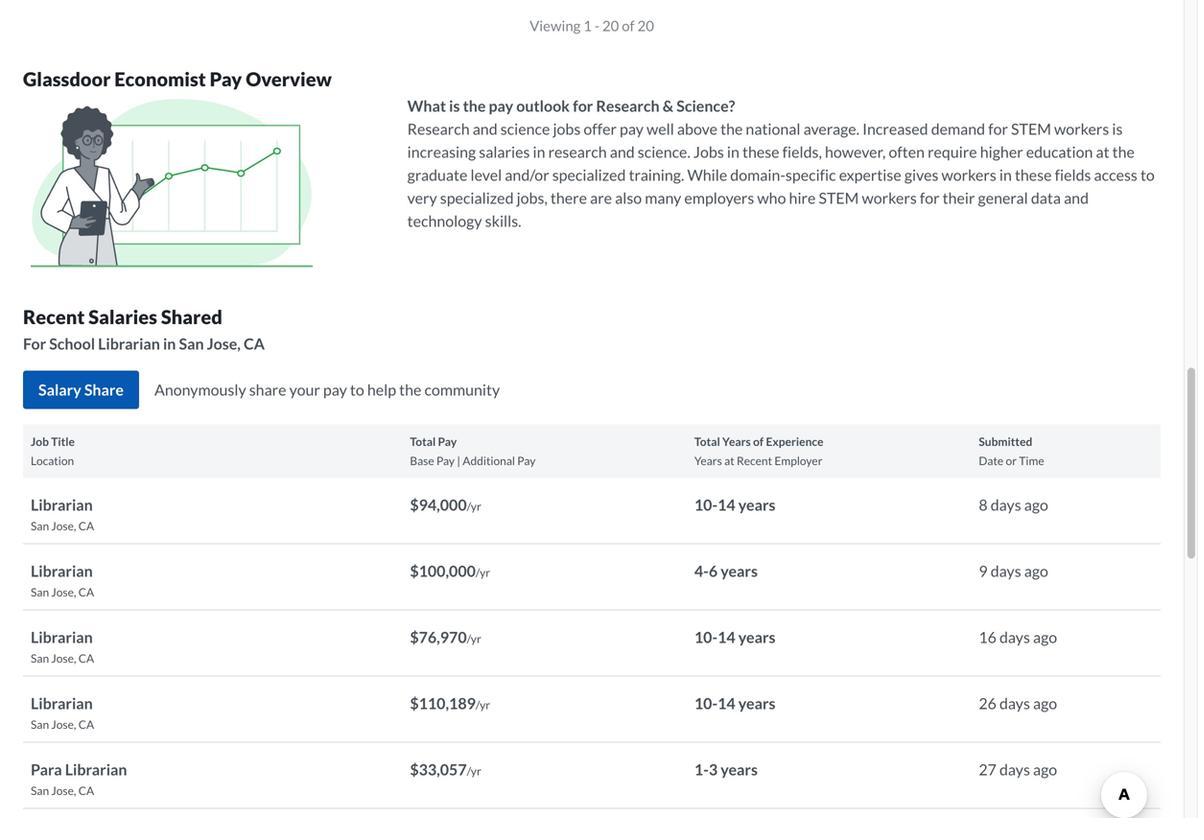 Task type: locate. For each thing, give the bounding box(es) containing it.
the up access
[[1113, 142, 1135, 161]]

1 vertical spatial 14
[[718, 628, 736, 647]]

20
[[603, 17, 619, 34], [638, 17, 654, 34]]

workers up education
[[1055, 119, 1110, 138]]

anonymously share your pay to help the community
[[154, 380, 500, 399]]

years for 16 days ago
[[739, 628, 776, 647]]

2 vertical spatial 10-
[[695, 694, 718, 713]]

3 10- from the top
[[695, 694, 718, 713]]

general
[[978, 189, 1028, 207]]

pay left the |
[[437, 454, 455, 468]]

workers
[[1055, 119, 1110, 138], [942, 166, 997, 184], [862, 189, 917, 207]]

0 horizontal spatial of
[[622, 17, 635, 34]]

total left "experience"
[[695, 435, 720, 449]]

$76,970 / yr
[[410, 628, 482, 647]]

stem down specific
[[819, 189, 859, 207]]

/ up $110,189 / yr
[[467, 632, 471, 646]]

for down gives
[[920, 189, 940, 207]]

in up general at right
[[1000, 166, 1012, 184]]

/ inside $94,000 / yr
[[467, 499, 471, 513]]

4-
[[695, 562, 709, 581]]

1 vertical spatial 10-
[[695, 628, 718, 647]]

yr right $33,057
[[471, 764, 482, 778]]

the
[[463, 96, 486, 115], [721, 119, 743, 138], [1113, 142, 1135, 161], [399, 380, 422, 399]]

ca for $110,189
[[78, 718, 94, 732]]

0 vertical spatial workers
[[1055, 119, 1110, 138]]

san inside the para librarian san jose, ca
[[31, 784, 49, 798]]

10- for $110,189
[[695, 694, 718, 713]]

1 vertical spatial 10-14 years
[[695, 628, 776, 647]]

1 horizontal spatial specialized
[[552, 166, 626, 184]]

/ inside $33,057 / yr
[[467, 764, 471, 778]]

ca inside the para librarian san jose, ca
[[78, 784, 94, 798]]

ago down "time"
[[1025, 496, 1049, 514]]

recent left 'employer'
[[737, 454, 773, 468]]

0 horizontal spatial workers
[[862, 189, 917, 207]]

for
[[573, 96, 593, 115], [989, 119, 1008, 138], [920, 189, 940, 207]]

1 horizontal spatial total
[[695, 435, 720, 449]]

and down offer
[[610, 142, 635, 161]]

14 down total years of experience years at recent employer
[[718, 496, 736, 514]]

days right the 8
[[991, 496, 1022, 514]]

days for 8
[[991, 496, 1022, 514]]

1 horizontal spatial of
[[753, 435, 764, 449]]

ago for 27 days ago
[[1033, 760, 1058, 779]]

and up salaries
[[473, 119, 498, 138]]

1 horizontal spatial at
[[1096, 142, 1110, 161]]

1 10- from the top
[[695, 496, 718, 514]]

economist
[[114, 68, 206, 91]]

2 horizontal spatial and
[[1064, 189, 1089, 207]]

days right 26
[[1000, 694, 1031, 713]]

pay
[[489, 96, 514, 115], [620, 119, 644, 138], [323, 380, 347, 399]]

yr inside $94,000 / yr
[[471, 499, 482, 513]]

0 vertical spatial for
[[573, 96, 593, 115]]

2 vertical spatial 14
[[718, 694, 736, 713]]

0 horizontal spatial to
[[350, 380, 364, 399]]

librarian for $76,970
[[31, 628, 93, 647]]

who
[[758, 189, 786, 207]]

0 horizontal spatial total
[[410, 435, 436, 449]]

education
[[1027, 142, 1093, 161]]

1 vertical spatial is
[[1113, 119, 1123, 138]]

research
[[596, 96, 660, 115], [408, 119, 470, 138]]

days for 16
[[1000, 628, 1031, 647]]

years left "experience"
[[723, 435, 751, 449]]

1 horizontal spatial 20
[[638, 17, 654, 34]]

yr inside $100,000 / yr
[[480, 566, 490, 580]]

1 vertical spatial recent
[[737, 454, 773, 468]]

1 vertical spatial to
[[350, 380, 364, 399]]

0 vertical spatial 10-
[[695, 496, 718, 514]]

librarian for $100,000
[[31, 562, 93, 581]]

the right help
[[399, 380, 422, 399]]

at inside total years of experience years at recent employer
[[725, 454, 735, 468]]

0 vertical spatial years
[[723, 435, 751, 449]]

workers down expertise
[[862, 189, 917, 207]]

/ inside $76,970 / yr
[[467, 632, 471, 646]]

for up jobs
[[573, 96, 593, 115]]

years for 27 days ago
[[721, 760, 758, 779]]

is right what
[[449, 96, 460, 115]]

well
[[647, 119, 674, 138]]

yr right $76,970
[[471, 632, 482, 646]]

ago right 16
[[1033, 628, 1058, 647]]

2 10-14 years from the top
[[695, 628, 776, 647]]

years
[[739, 496, 776, 514], [721, 562, 758, 581], [739, 628, 776, 647], [739, 694, 776, 713], [721, 760, 758, 779]]

3 librarian san jose, ca from the top
[[31, 628, 94, 665]]

1 vertical spatial workers
[[942, 166, 997, 184]]

is
[[449, 96, 460, 115], [1113, 119, 1123, 138]]

/
[[467, 499, 471, 513], [476, 566, 480, 580], [467, 632, 471, 646], [476, 698, 480, 712], [467, 764, 471, 778]]

in down shared
[[163, 334, 176, 353]]

/ for $100,000
[[476, 566, 480, 580]]

0 horizontal spatial 20
[[603, 17, 619, 34]]

2 14 from the top
[[718, 628, 736, 647]]

10- for $76,970
[[695, 628, 718, 647]]

1 vertical spatial of
[[753, 435, 764, 449]]

|
[[457, 454, 461, 468]]

and
[[473, 119, 498, 138], [610, 142, 635, 161], [1064, 189, 1089, 207]]

14 up 1-3 years
[[718, 694, 736, 713]]

jose, for $76,970
[[51, 652, 76, 665]]

0 horizontal spatial stem
[[819, 189, 859, 207]]

yr inside $76,970 / yr
[[471, 632, 482, 646]]

1 total from the left
[[410, 435, 436, 449]]

$110,189
[[410, 694, 476, 713]]

increasing
[[408, 142, 476, 161]]

10- up 1-
[[695, 694, 718, 713]]

0 vertical spatial and
[[473, 119, 498, 138]]

0 vertical spatial 14
[[718, 496, 736, 514]]

to left help
[[350, 380, 364, 399]]

0 vertical spatial these
[[743, 142, 780, 161]]

location
[[31, 454, 74, 468]]

0 horizontal spatial for
[[573, 96, 593, 115]]

14 down 4-6 years
[[718, 628, 736, 647]]

to
[[1141, 166, 1155, 184], [350, 380, 364, 399]]

0 vertical spatial is
[[449, 96, 460, 115]]

/ down $110,189 / yr
[[467, 764, 471, 778]]

ago for 8 days ago
[[1025, 496, 1049, 514]]

&
[[663, 96, 674, 115]]

/ for $94,000
[[467, 499, 471, 513]]

1 14 from the top
[[718, 496, 736, 514]]

title
[[51, 435, 75, 449]]

2 horizontal spatial workers
[[1055, 119, 1110, 138]]

of right '-' at the top of page
[[622, 17, 635, 34]]

$33,057
[[410, 760, 467, 779]]

10-14 years down total years of experience years at recent employer
[[695, 496, 776, 514]]

4 librarian san jose, ca from the top
[[31, 694, 94, 732]]

years right 6
[[721, 562, 758, 581]]

/ for $33,057
[[467, 764, 471, 778]]

recent up school
[[23, 306, 85, 329]]

pay
[[210, 68, 242, 91], [438, 435, 457, 449], [437, 454, 455, 468], [518, 454, 536, 468]]

years right 3
[[721, 760, 758, 779]]

yr right $110,189
[[480, 698, 490, 712]]

/ inside $110,189 / yr
[[476, 698, 480, 712]]

1 horizontal spatial is
[[1113, 119, 1123, 138]]

-
[[595, 17, 600, 34]]

2 vertical spatial 10-14 years
[[695, 694, 776, 713]]

total inside total pay base pay | additional pay
[[410, 435, 436, 449]]

these up data
[[1015, 166, 1052, 184]]

and down fields
[[1064, 189, 1089, 207]]

1 horizontal spatial years
[[723, 435, 751, 449]]

10-
[[695, 496, 718, 514], [695, 628, 718, 647], [695, 694, 718, 713]]

2 horizontal spatial for
[[989, 119, 1008, 138]]

job
[[31, 435, 49, 449]]

10- down 4-
[[695, 628, 718, 647]]

share
[[84, 380, 124, 399]]

0 horizontal spatial years
[[695, 454, 722, 468]]

stem
[[1011, 119, 1052, 138], [819, 189, 859, 207]]

date
[[979, 454, 1004, 468]]

ago
[[1025, 496, 1049, 514], [1025, 562, 1049, 581], [1033, 628, 1058, 647], [1033, 694, 1058, 713], [1033, 760, 1058, 779]]

hire
[[789, 189, 816, 207]]

employers
[[685, 189, 755, 207]]

1 vertical spatial and
[[610, 142, 635, 161]]

of left "experience"
[[753, 435, 764, 449]]

0 vertical spatial specialized
[[552, 166, 626, 184]]

0 horizontal spatial research
[[408, 119, 470, 138]]

years left 'employer'
[[695, 454, 722, 468]]

your
[[289, 380, 320, 399]]

1 librarian san jose, ca from the top
[[31, 496, 94, 533]]

specialized down research
[[552, 166, 626, 184]]

librarian san jose, ca for $100,000
[[31, 562, 94, 599]]

of inside total years of experience years at recent employer
[[753, 435, 764, 449]]

average.
[[804, 119, 860, 138]]

1 horizontal spatial to
[[1141, 166, 1155, 184]]

10-14 years down 4-6 years
[[695, 628, 776, 647]]

jobs
[[553, 119, 581, 138]]

1 vertical spatial years
[[695, 454, 722, 468]]

yr right $94,000
[[471, 499, 482, 513]]

san for $76,970
[[31, 652, 49, 665]]

technology
[[408, 212, 482, 230]]

2 vertical spatial pay
[[323, 380, 347, 399]]

yr
[[471, 499, 482, 513], [480, 566, 490, 580], [471, 632, 482, 646], [480, 698, 490, 712], [471, 764, 482, 778]]

at
[[1096, 142, 1110, 161], [725, 454, 735, 468]]

3 10-14 years from the top
[[695, 694, 776, 713]]

16
[[979, 628, 997, 647]]

/ up $33,057 / yr
[[476, 698, 480, 712]]

$94,000 / yr
[[410, 496, 482, 514]]

days right 27
[[1000, 760, 1031, 779]]

many
[[645, 189, 682, 207]]

3 14 from the top
[[718, 694, 736, 713]]

specialized
[[552, 166, 626, 184], [440, 189, 514, 207]]

specialized down level
[[440, 189, 514, 207]]

2 horizontal spatial pay
[[620, 119, 644, 138]]

research
[[548, 142, 607, 161]]

yr for $33,057
[[471, 764, 482, 778]]

1 vertical spatial pay
[[620, 119, 644, 138]]

0 horizontal spatial is
[[449, 96, 460, 115]]

jose,
[[207, 334, 241, 353], [51, 519, 76, 533], [51, 585, 76, 599], [51, 652, 76, 665], [51, 718, 76, 732], [51, 784, 76, 798]]

1 10-14 years from the top
[[695, 496, 776, 514]]

jose, for $94,000
[[51, 519, 76, 533]]

ca inside recent salaries shared for school librarian in san jose, ca
[[244, 334, 265, 353]]

ago right 9 in the right of the page
[[1025, 562, 1049, 581]]

pay left well
[[620, 119, 644, 138]]

1 horizontal spatial for
[[920, 189, 940, 207]]

1 horizontal spatial and
[[610, 142, 635, 161]]

0 horizontal spatial and
[[473, 119, 498, 138]]

2 10- from the top
[[695, 628, 718, 647]]

years down 4-6 years
[[739, 628, 776, 647]]

years down total years of experience years at recent employer
[[739, 496, 776, 514]]

librarian san jose, ca for $76,970
[[31, 628, 94, 665]]

/ for $76,970
[[467, 632, 471, 646]]

14 for 26
[[718, 694, 736, 713]]

skills.
[[485, 212, 522, 230]]

16 days ago
[[979, 628, 1058, 647]]

days right 16
[[1000, 628, 1031, 647]]

/ down additional
[[467, 499, 471, 513]]

research up increasing
[[408, 119, 470, 138]]

these up domain-
[[743, 142, 780, 161]]

0 vertical spatial to
[[1141, 166, 1155, 184]]

pay left "overview"
[[210, 68, 242, 91]]

1 vertical spatial at
[[725, 454, 735, 468]]

1
[[584, 17, 592, 34]]

stem up education
[[1011, 119, 1052, 138]]

require
[[928, 142, 977, 161]]

yr inside $110,189 / yr
[[480, 698, 490, 712]]

$110,189 / yr
[[410, 694, 490, 713]]

salaries
[[479, 142, 530, 161]]

0 vertical spatial at
[[1096, 142, 1110, 161]]

2 total from the left
[[695, 435, 720, 449]]

ago for 26 days ago
[[1033, 694, 1058, 713]]

1 horizontal spatial pay
[[489, 96, 514, 115]]

1 horizontal spatial workers
[[942, 166, 997, 184]]

total inside total years of experience years at recent employer
[[695, 435, 720, 449]]

2 vertical spatial for
[[920, 189, 940, 207]]

ago right 27
[[1033, 760, 1058, 779]]

fields
[[1055, 166, 1091, 184]]

days for 26
[[1000, 694, 1031, 713]]

is up access
[[1113, 119, 1123, 138]]

1 vertical spatial research
[[408, 119, 470, 138]]

research up offer
[[596, 96, 660, 115]]

26 days ago
[[979, 694, 1058, 713]]

ago right 26
[[1033, 694, 1058, 713]]

years for 8 days ago
[[739, 496, 776, 514]]

1 vertical spatial specialized
[[440, 189, 514, 207]]

0 vertical spatial 10-14 years
[[695, 496, 776, 514]]

2 librarian san jose, ca from the top
[[31, 562, 94, 599]]

/ up $76,970 / yr at the left of page
[[476, 566, 480, 580]]

jose, for $110,189
[[51, 718, 76, 732]]

while
[[687, 166, 728, 184]]

0 horizontal spatial at
[[725, 454, 735, 468]]

at up access
[[1096, 142, 1110, 161]]

/ inside $100,000 / yr
[[476, 566, 480, 580]]

pay right the your
[[323, 380, 347, 399]]

10-14 years up 1-3 years
[[695, 694, 776, 713]]

0 horizontal spatial pay
[[323, 380, 347, 399]]

0 horizontal spatial recent
[[23, 306, 85, 329]]

10- up 4-
[[695, 496, 718, 514]]

total up base
[[410, 435, 436, 449]]

fields,
[[783, 142, 822, 161]]

librarian
[[31, 496, 93, 514], [31, 562, 93, 581], [31, 628, 93, 647], [31, 694, 93, 713], [65, 760, 127, 779]]

pay up science
[[489, 96, 514, 115]]

total for total pay base pay | additional pay
[[410, 435, 436, 449]]

ago for 16 days ago
[[1033, 628, 1058, 647]]

0 vertical spatial research
[[596, 96, 660, 115]]

also
[[615, 189, 642, 207]]

1 horizontal spatial stem
[[1011, 119, 1052, 138]]

workers up their
[[942, 166, 997, 184]]

days right 9 in the right of the page
[[991, 562, 1022, 581]]

1 horizontal spatial recent
[[737, 454, 773, 468]]

for
[[23, 334, 46, 353]]

0 vertical spatial pay
[[489, 96, 514, 115]]

san for $110,189
[[31, 718, 49, 732]]

yr inside $33,057 / yr
[[471, 764, 482, 778]]

years up 1-3 years
[[739, 694, 776, 713]]

librarian san jose, ca for $110,189
[[31, 694, 94, 732]]

yr for $76,970
[[471, 632, 482, 646]]

0 vertical spatial recent
[[23, 306, 85, 329]]

1 horizontal spatial these
[[1015, 166, 1052, 184]]

for up higher
[[989, 119, 1008, 138]]

jose, for $100,000
[[51, 585, 76, 599]]

san for $94,000
[[31, 519, 49, 533]]

yr right $100,000
[[480, 566, 490, 580]]

at left 'employer'
[[725, 454, 735, 468]]

to right access
[[1141, 166, 1155, 184]]



Task type: describe. For each thing, give the bounding box(es) containing it.
pay for anonymously share your pay to help the community
[[323, 380, 347, 399]]

however,
[[825, 142, 886, 161]]

librarian
[[98, 334, 160, 353]]

recent salaries shared for school librarian in san jose, ca
[[23, 306, 265, 353]]

the right what
[[463, 96, 486, 115]]

recent inside total years of experience years at recent employer
[[737, 454, 773, 468]]

1-
[[695, 760, 709, 779]]

1 20 from the left
[[603, 17, 619, 34]]

2 20 from the left
[[638, 17, 654, 34]]

1 vertical spatial for
[[989, 119, 1008, 138]]

viewing 1 - 20 of 20
[[530, 17, 654, 34]]

base
[[410, 454, 434, 468]]

san for $100,000
[[31, 585, 49, 599]]

demand
[[931, 119, 986, 138]]

or
[[1006, 454, 1017, 468]]

viewing
[[530, 17, 581, 34]]

salary share link
[[23, 371, 139, 409]]

additional
[[463, 454, 515, 468]]

librarian inside the para librarian san jose, ca
[[65, 760, 127, 779]]

pay for what is the pay outlook for research & science? research and science jobs offer pay well above the national average. increased demand for stem workers is increasing salaries in research and science. jobs in these fields, however, often require higher education at the graduate level and/or specialized training. while domain-specific expertise gives workers in these fields access to very specialized jobs, there are also many employers who hire stem workers for their general data and technology skills.
[[489, 96, 514, 115]]

what is the pay outlook for research & science? research and science jobs offer pay well above the national average. increased demand for stem workers is increasing salaries in research and science. jobs in these fields, however, often require higher education at the graduate level and/or specialized training. while domain-specific expertise gives workers in these fields access to very specialized jobs, there are also many employers who hire stem workers for their general data and technology skills.
[[408, 96, 1155, 230]]

very
[[408, 189, 437, 207]]

outlook
[[517, 96, 570, 115]]

submitted
[[979, 435, 1033, 449]]

10-14 years for 8 days ago
[[695, 496, 776, 514]]

anonymously
[[154, 380, 246, 399]]

science
[[501, 119, 550, 138]]

national
[[746, 119, 801, 138]]

2 vertical spatial workers
[[862, 189, 917, 207]]

science.
[[638, 142, 691, 161]]

training.
[[629, 166, 685, 184]]

at inside what is the pay outlook for research & science? research and science jobs offer pay well above the national average. increased demand for stem workers is increasing salaries in research and science. jobs in these fields, however, often require higher education at the graduate level and/or specialized training. while domain-specific expertise gives workers in these fields access to very specialized jobs, there are also many employers who hire stem workers for their general data and technology skills.
[[1096, 142, 1110, 161]]

time
[[1019, 454, 1045, 468]]

$100,000
[[410, 562, 476, 581]]

submitted date or time
[[979, 435, 1045, 468]]

0 vertical spatial of
[[622, 17, 635, 34]]

27
[[979, 760, 997, 779]]

yr for $110,189
[[480, 698, 490, 712]]

the up the jobs
[[721, 119, 743, 138]]

3
[[709, 760, 718, 779]]

total years of experience years at recent employer
[[695, 435, 824, 468]]

their
[[943, 189, 975, 207]]

ca for $100,000
[[78, 585, 94, 599]]

8
[[979, 496, 988, 514]]

higher
[[980, 142, 1024, 161]]

pay down 'community'
[[438, 435, 457, 449]]

years for 26 days ago
[[739, 694, 776, 713]]

6
[[709, 562, 718, 581]]

$76,970
[[410, 628, 467, 647]]

pay right additional
[[518, 454, 536, 468]]

years for 9 days ago
[[721, 562, 758, 581]]

9
[[979, 562, 988, 581]]

$94,000
[[410, 496, 467, 514]]

14 for 16
[[718, 628, 736, 647]]

to inside what is the pay outlook for research & science? research and science jobs offer pay well above the national average. increased demand for stem workers is increasing salaries in research and science. jobs in these fields, however, often require higher education at the graduate level and/or specialized training. while domain-specific expertise gives workers in these fields access to very specialized jobs, there are also many employers who hire stem workers for their general data and technology skills.
[[1141, 166, 1155, 184]]

are
[[590, 189, 612, 207]]

14 for 8
[[718, 496, 736, 514]]

in right the jobs
[[727, 142, 740, 161]]

level
[[471, 166, 502, 184]]

0 horizontal spatial these
[[743, 142, 780, 161]]

0 vertical spatial stem
[[1011, 119, 1052, 138]]

share
[[249, 380, 286, 399]]

above
[[677, 119, 718, 138]]

10- for $94,000
[[695, 496, 718, 514]]

1-3 years
[[695, 760, 758, 779]]

total pay base pay | additional pay
[[410, 435, 536, 468]]

specific
[[786, 166, 836, 184]]

days for 9
[[991, 562, 1022, 581]]

there
[[551, 189, 587, 207]]

2 vertical spatial and
[[1064, 189, 1089, 207]]

$33,057 / yr
[[410, 760, 482, 779]]

librarian san jose, ca for $94,000
[[31, 496, 94, 533]]

librarian for $94,000
[[31, 496, 93, 514]]

para librarian san jose, ca
[[31, 760, 127, 798]]

in up and/or
[[533, 142, 546, 161]]

community
[[425, 380, 500, 399]]

26
[[979, 694, 997, 713]]

employer
[[775, 454, 823, 468]]

offer
[[584, 119, 617, 138]]

domain-
[[731, 166, 786, 184]]

jobs
[[694, 142, 724, 161]]

yr for $94,000
[[471, 499, 482, 513]]

librarian for $110,189
[[31, 694, 93, 713]]

9 days ago
[[979, 562, 1049, 581]]

10-14 years for 16 days ago
[[695, 628, 776, 647]]

what
[[408, 96, 446, 115]]

1 vertical spatial these
[[1015, 166, 1052, 184]]

0 horizontal spatial specialized
[[440, 189, 514, 207]]

/ for $110,189
[[476, 698, 480, 712]]

recent inside recent salaries shared for school librarian in san jose, ca
[[23, 306, 85, 329]]

shared
[[161, 306, 222, 329]]

ago for 9 days ago
[[1025, 562, 1049, 581]]

help
[[367, 380, 396, 399]]

yr for $100,000
[[480, 566, 490, 580]]

jobs,
[[517, 189, 548, 207]]

science?
[[677, 96, 735, 115]]

para
[[31, 760, 62, 779]]

days for 27
[[1000, 760, 1031, 779]]

experience
[[766, 435, 824, 449]]

total for total years of experience years at recent employer
[[695, 435, 720, 449]]

gives
[[905, 166, 939, 184]]

10-14 years for 26 days ago
[[695, 694, 776, 713]]

graduate
[[408, 166, 468, 184]]

8 days ago
[[979, 496, 1049, 514]]

salary
[[38, 380, 81, 399]]

jose, inside recent salaries shared for school librarian in san jose, ca
[[207, 334, 241, 353]]

job title location
[[31, 435, 75, 468]]

school
[[49, 334, 95, 353]]

in inside recent salaries shared for school librarian in san jose, ca
[[163, 334, 176, 353]]

san inside recent salaries shared for school librarian in san jose, ca
[[179, 334, 204, 353]]

access
[[1094, 166, 1138, 184]]

expertise
[[839, 166, 902, 184]]

salary share
[[38, 380, 124, 399]]

jose, inside the para librarian san jose, ca
[[51, 784, 76, 798]]

ca for $76,970
[[78, 652, 94, 665]]

1 vertical spatial stem
[[819, 189, 859, 207]]

ca for $94,000
[[78, 519, 94, 533]]

often
[[889, 142, 925, 161]]

1 horizontal spatial research
[[596, 96, 660, 115]]

data
[[1031, 189, 1061, 207]]

salaries
[[89, 306, 157, 329]]

4-6 years
[[695, 562, 758, 581]]



Task type: vqa. For each thing, say whether or not it's contained in the screenshot.


